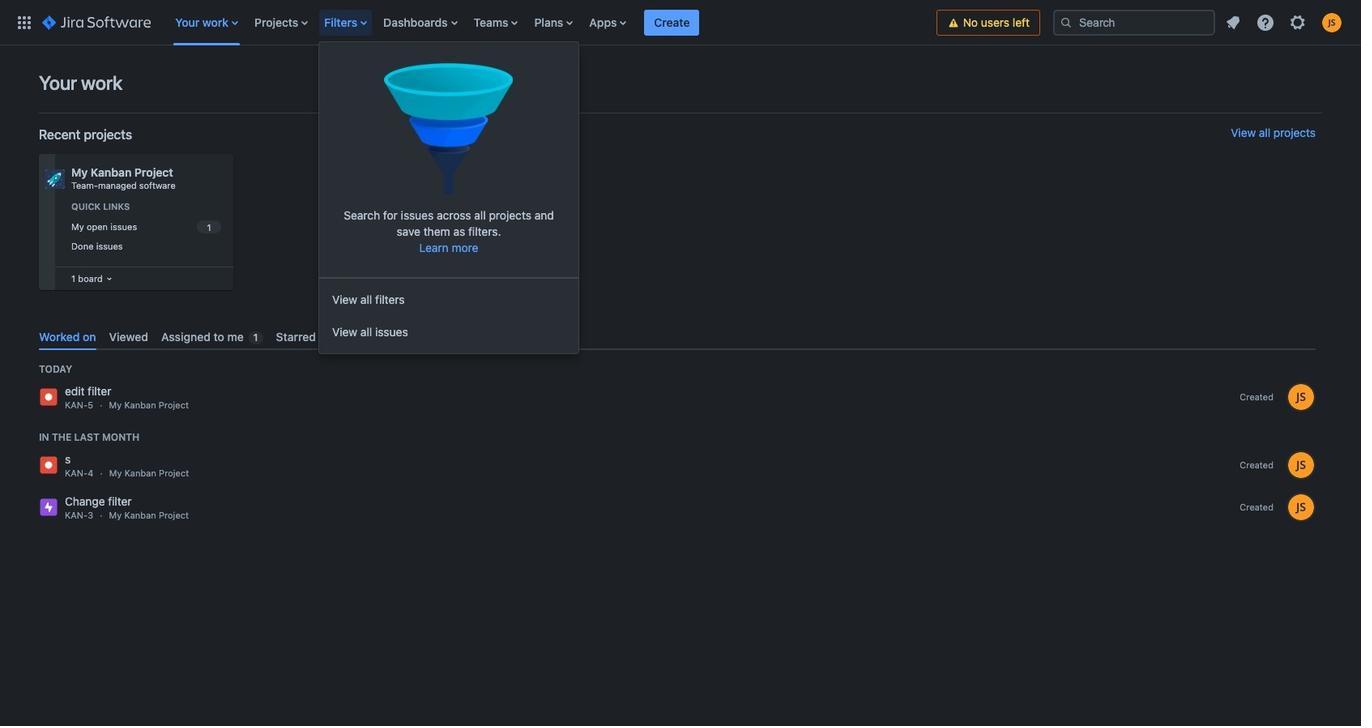 Task type: vqa. For each thing, say whether or not it's contained in the screenshot.
THE BOARD Icon
yes



Task type: describe. For each thing, give the bounding box(es) containing it.
appswitcher icon image
[[15, 13, 34, 32]]

1 list item from the left
[[320, 0, 374, 45]]

1 horizontal spatial list
[[1219, 8, 1352, 37]]

search image
[[1060, 16, 1073, 29]]

2 list item from the left
[[645, 0, 700, 45]]

settings image
[[1289, 13, 1308, 32]]

Search field
[[1054, 9, 1216, 35]]



Task type: locate. For each thing, give the bounding box(es) containing it.
0 horizontal spatial list item
[[320, 0, 374, 45]]

0 horizontal spatial list
[[167, 0, 937, 45]]

primary element
[[10, 0, 937, 45]]

list item
[[320, 0, 374, 45], [645, 0, 700, 45]]

None search field
[[1054, 9, 1216, 35]]

tab list
[[32, 323, 1323, 350]]

list
[[167, 0, 937, 45], [1219, 8, 1352, 37]]

board image
[[103, 272, 116, 285]]

banner
[[0, 0, 1362, 45]]

your profile and settings image
[[1323, 13, 1342, 32]]

jira software image
[[42, 13, 151, 32], [42, 13, 151, 32]]

help image
[[1256, 13, 1276, 32]]

notifications image
[[1224, 13, 1243, 32]]

1 horizontal spatial list item
[[645, 0, 700, 45]]



